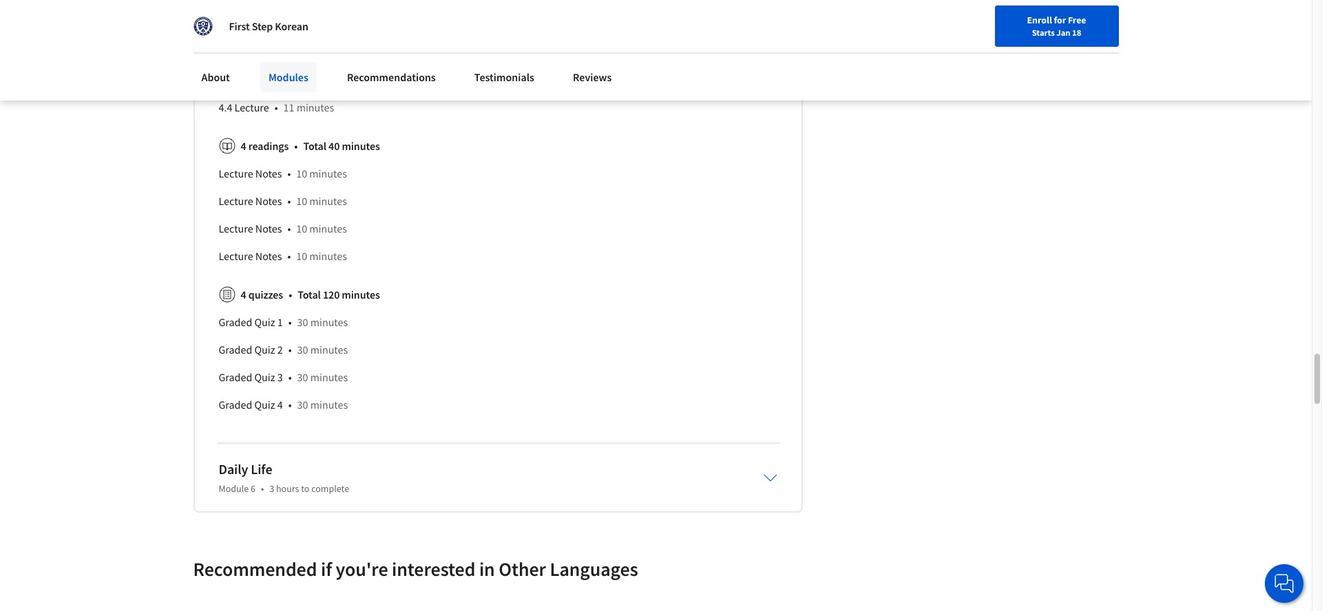 Task type: locate. For each thing, give the bounding box(es) containing it.
3 inside daily life module 6 • 3 hours to complete
[[270, 483, 274, 495]]

quiz
[[255, 315, 275, 329], [255, 343, 275, 357], [255, 371, 275, 384], [255, 398, 275, 412]]

free
[[1069, 14, 1087, 26]]

2
[[278, 343, 283, 357]]

2 lecture notes • 10 minutes from the top
[[219, 194, 347, 208]]

1 graded from the top
[[219, 315, 252, 329]]

graded quiz 1 • 30 minutes
[[219, 315, 348, 329]]

4.3 lecture • 10 minutes
[[219, 73, 334, 87]]

1 lecture notes • 10 minutes from the top
[[219, 167, 347, 180]]

jan
[[1057, 27, 1071, 38]]

30 right 2
[[297, 343, 308, 357]]

graded quiz 4 • 30 minutes
[[219, 398, 348, 412]]

enroll for free starts jan 18
[[1028, 14, 1087, 38]]

10
[[284, 45, 295, 59], [284, 73, 295, 87], [296, 167, 307, 180], [296, 194, 307, 208], [296, 222, 307, 235], [296, 249, 307, 263]]

to
[[301, 483, 310, 495]]

4 down graded quiz 3 • 30 minutes
[[278, 398, 283, 412]]

0 vertical spatial total
[[303, 139, 327, 153]]

• total 120 minutes
[[289, 288, 380, 302]]

recommendations link
[[339, 62, 444, 92]]

reviews
[[573, 70, 612, 84]]

1 vertical spatial total
[[298, 288, 321, 302]]

4 quiz from the top
[[255, 398, 275, 412]]

3 notes from the top
[[255, 222, 282, 235]]

1 horizontal spatial 3
[[278, 371, 283, 384]]

1 vertical spatial 3
[[270, 483, 274, 495]]

quiz down graded quiz 3 • 30 minutes
[[255, 398, 275, 412]]

4.1
[[219, 18, 232, 32]]

2 notes from the top
[[255, 194, 282, 208]]

quiz for 1
[[255, 315, 275, 329]]

3 lecture notes • 10 minutes from the top
[[219, 222, 347, 235]]

graded down graded quiz 3 • 30 minutes
[[219, 398, 252, 412]]

english button
[[1023, 0, 1107, 45]]

30 right the 1
[[297, 315, 308, 329]]

quiz left 2
[[255, 343, 275, 357]]

lecture notes • 10 minutes
[[219, 167, 347, 180], [219, 194, 347, 208], [219, 222, 347, 235], [219, 249, 347, 263]]

daily life module 6 • 3 hours to complete
[[219, 461, 349, 495]]

4 for 4 readings
[[241, 139, 246, 153]]

4 graded from the top
[[219, 398, 252, 412]]

step
[[252, 19, 273, 33]]

1 quiz from the top
[[255, 315, 275, 329]]

3
[[278, 371, 283, 384], [270, 483, 274, 495]]

4 quizzes
[[241, 288, 283, 302]]

4 lecture notes • 10 minutes from the top
[[219, 249, 347, 263]]

total
[[303, 139, 327, 153], [298, 288, 321, 302]]

other
[[499, 557, 546, 582]]

3 down 2
[[278, 371, 283, 384]]

if
[[321, 557, 332, 582]]

1 notes from the top
[[255, 167, 282, 180]]

in
[[479, 557, 495, 582]]

career
[[990, 16, 1017, 28]]

total left 40
[[303, 139, 327, 153]]

3 quiz from the top
[[255, 371, 275, 384]]

11
[[284, 100, 295, 114]]

yonsei university image
[[193, 17, 213, 36]]

graded
[[219, 315, 252, 329], [219, 343, 252, 357], [219, 371, 252, 384], [219, 398, 252, 412]]

quiz for 3
[[255, 371, 275, 384]]

4 left quizzes
[[241, 288, 246, 302]]

•
[[275, 18, 278, 32], [275, 45, 278, 59], [275, 73, 278, 87], [275, 100, 278, 114], [294, 139, 298, 153], [288, 167, 291, 180], [288, 194, 291, 208], [288, 222, 291, 235], [288, 249, 291, 263], [289, 288, 292, 302], [289, 315, 292, 329], [289, 343, 292, 357], [289, 371, 292, 384], [289, 398, 292, 412], [261, 483, 264, 495]]

find your new career link
[[923, 14, 1023, 31]]

3 graded from the top
[[219, 371, 252, 384]]

None search field
[[196, 9, 527, 36]]

graded quiz 3 • 30 minutes
[[219, 371, 348, 384]]

2 30 from the top
[[297, 343, 308, 357]]

16
[[284, 18, 295, 32]]

4
[[241, 139, 246, 153], [241, 288, 246, 302], [278, 398, 283, 412]]

life
[[251, 461, 272, 478]]

2 quiz from the top
[[255, 343, 275, 357]]

graded up graded quiz 4 • 30 minutes
[[219, 371, 252, 384]]

your
[[950, 16, 968, 28]]

lecture
[[235, 18, 269, 32], [235, 45, 269, 59], [235, 73, 269, 87], [235, 100, 269, 114], [219, 167, 253, 180], [219, 194, 253, 208], [219, 222, 253, 235], [219, 249, 253, 263]]

english
[[1048, 16, 1082, 29]]

4 left readings on the top left of the page
[[241, 139, 246, 153]]

graded for graded quiz 3
[[219, 371, 252, 384]]

notes
[[255, 167, 282, 180], [255, 194, 282, 208], [255, 222, 282, 235], [255, 249, 282, 263]]

0 vertical spatial 4
[[241, 139, 246, 153]]

30 down graded quiz 3 • 30 minutes
[[297, 398, 308, 412]]

minutes
[[297, 18, 334, 32], [297, 45, 334, 59], [297, 73, 334, 87], [297, 100, 334, 114], [342, 139, 380, 153], [310, 167, 347, 180], [310, 194, 347, 208], [310, 222, 347, 235], [310, 249, 347, 263], [342, 288, 380, 302], [311, 315, 348, 329], [311, 343, 348, 357], [311, 371, 348, 384], [311, 398, 348, 412]]

graded down 4 quizzes
[[219, 315, 252, 329]]

languages
[[550, 557, 639, 582]]

chat with us image
[[1274, 573, 1296, 595]]

2 graded from the top
[[219, 343, 252, 357]]

1 30 from the top
[[297, 315, 308, 329]]

0 vertical spatial 3
[[278, 371, 283, 384]]

4.4 lecture • 11 minutes
[[219, 100, 334, 114]]

4 30 from the top
[[297, 398, 308, 412]]

1 vertical spatial 4
[[241, 288, 246, 302]]

4.4
[[219, 100, 232, 114]]

3 30 from the top
[[297, 371, 308, 384]]

for
[[1055, 14, 1067, 26]]

total left 120
[[298, 288, 321, 302]]

quiz left the 1
[[255, 315, 275, 329]]

1
[[278, 315, 283, 329]]

quiz down the graded quiz 2 • 30 minutes
[[255, 371, 275, 384]]

0 horizontal spatial 3
[[270, 483, 274, 495]]

30 up graded quiz 4 • 30 minutes
[[297, 371, 308, 384]]

reviews link
[[565, 62, 620, 92]]

graded left 2
[[219, 343, 252, 357]]

30 for 4
[[297, 398, 308, 412]]

30
[[297, 315, 308, 329], [297, 343, 308, 357], [297, 371, 308, 384], [297, 398, 308, 412]]

3 left hours
[[270, 483, 274, 495]]

30 for 2
[[297, 343, 308, 357]]



Task type: vqa. For each thing, say whether or not it's contained in the screenshot.
•
yes



Task type: describe. For each thing, give the bounding box(es) containing it.
• inside daily life module 6 • 3 hours to complete
[[261, 483, 264, 495]]

first step korean
[[229, 19, 309, 33]]

4.1 lecture • 16 minutes
[[219, 18, 334, 32]]

daily
[[219, 461, 248, 478]]

4 readings
[[241, 139, 289, 153]]

120
[[323, 288, 340, 302]]

30 for 1
[[297, 315, 308, 329]]

6
[[251, 483, 256, 495]]

4 for 4 quizzes
[[241, 288, 246, 302]]

first
[[229, 19, 250, 33]]

testimonials
[[475, 70, 535, 84]]

hide info about module content region
[[219, 0, 778, 424]]

quizzes
[[249, 288, 283, 302]]

interested
[[392, 557, 476, 582]]

quiz for 4
[[255, 398, 275, 412]]

module
[[219, 483, 249, 495]]

total for total 120 minutes
[[298, 288, 321, 302]]

find
[[930, 16, 948, 28]]

quiz for 2
[[255, 343, 275, 357]]

recommended
[[193, 557, 317, 582]]

about link
[[193, 62, 238, 92]]

find your new career
[[930, 16, 1017, 28]]

you're
[[336, 557, 388, 582]]

modules link
[[260, 62, 317, 92]]

2 vertical spatial 4
[[278, 398, 283, 412]]

3 inside hide info about module content region
[[278, 371, 283, 384]]

hours
[[276, 483, 299, 495]]

recommendations
[[347, 70, 436, 84]]

graded for graded quiz 1
[[219, 315, 252, 329]]

• total 40 minutes
[[294, 139, 380, 153]]

graded quiz 2 • 30 minutes
[[219, 343, 348, 357]]

4.3
[[219, 73, 232, 87]]

recommended if you're interested in other languages
[[193, 557, 639, 582]]

readings
[[249, 139, 289, 153]]

korean
[[275, 19, 309, 33]]

40
[[329, 139, 340, 153]]

30 for 3
[[297, 371, 308, 384]]

enroll
[[1028, 14, 1053, 26]]

graded for graded quiz 4
[[219, 398, 252, 412]]

modules
[[269, 70, 309, 84]]

testimonials link
[[466, 62, 543, 92]]

18
[[1073, 27, 1082, 38]]

graded for graded quiz 2
[[219, 343, 252, 357]]

4 notes from the top
[[255, 249, 282, 263]]

total for total 40 minutes
[[303, 139, 327, 153]]

new
[[970, 16, 988, 28]]

about
[[202, 70, 230, 84]]

starts
[[1033, 27, 1055, 38]]

4.2 lecture • 10 minutes
[[219, 45, 334, 59]]

4.2
[[219, 45, 232, 59]]

complete
[[312, 483, 349, 495]]



